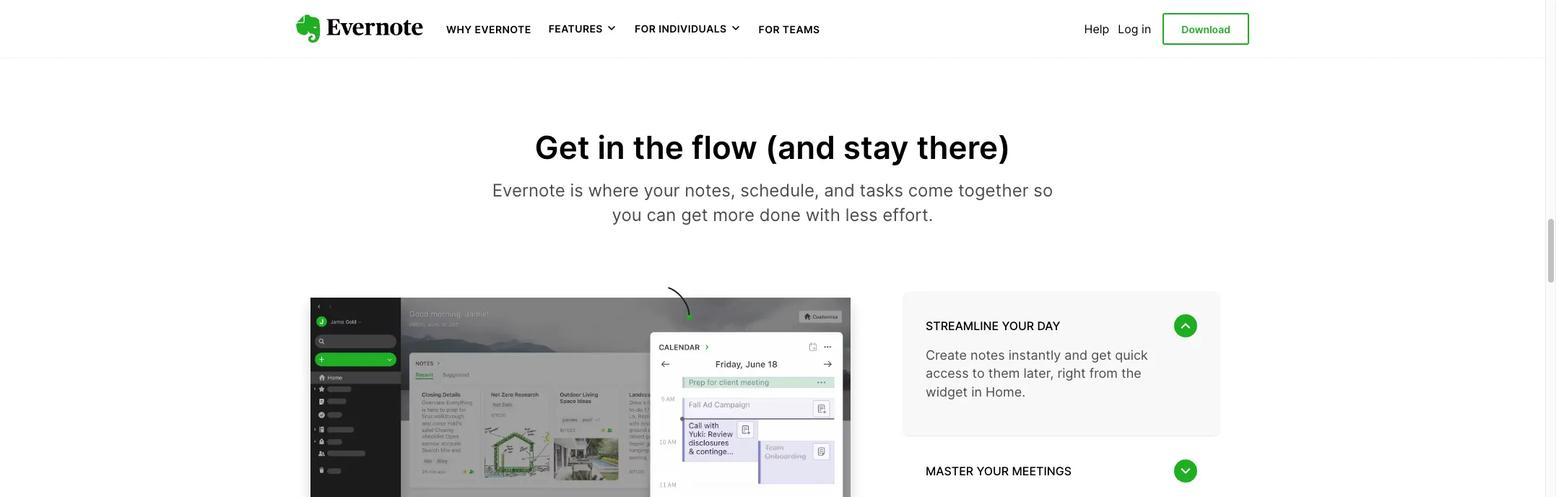 Task type: locate. For each thing, give the bounding box(es) containing it.
get
[[681, 204, 708, 225], [1092, 348, 1112, 363]]

widget
[[926, 384, 968, 399]]

the down quick
[[1122, 366, 1142, 381]]

your up can
[[644, 180, 680, 201]]

your for streamline
[[1002, 319, 1035, 333]]

get
[[535, 128, 590, 167]]

evernote inside evernote is where your notes, schedule, and tasks come together so you can get more done with less effort.
[[493, 180, 566, 201]]

1 vertical spatial the
[[1122, 366, 1142, 381]]

2 horizontal spatial in
[[1142, 22, 1152, 36]]

access
[[926, 366, 969, 381]]

evernote right why
[[475, 23, 532, 35]]

1 horizontal spatial for
[[759, 23, 780, 35]]

to
[[973, 366, 985, 381]]

effort.
[[883, 204, 934, 225]]

for teams
[[759, 23, 820, 35]]

in for get
[[598, 128, 625, 167]]

teams
[[783, 23, 820, 35]]

stay
[[844, 128, 909, 167]]

1 vertical spatial in
[[598, 128, 625, 167]]

your inside evernote is where your notes, schedule, and tasks come together so you can get more done with less effort.
[[644, 180, 680, 201]]

1 vertical spatial get
[[1092, 348, 1112, 363]]

and
[[825, 180, 855, 201], [1065, 348, 1088, 363]]

1 horizontal spatial get
[[1092, 348, 1112, 363]]

your right master
[[977, 463, 1009, 478]]

tasks
[[860, 180, 904, 201]]

0 horizontal spatial in
[[598, 128, 625, 167]]

0 vertical spatial and
[[825, 180, 855, 201]]

0 horizontal spatial for
[[635, 23, 656, 35]]

1 vertical spatial and
[[1065, 348, 1088, 363]]

notes,
[[685, 180, 736, 201]]

and inside 'create notes instantly and get quick access to them later, right from the widget in home.'
[[1065, 348, 1088, 363]]

streamline your day
[[926, 319, 1061, 333]]

for left teams
[[759, 23, 780, 35]]

1 horizontal spatial in
[[972, 384, 983, 399]]

schedule,
[[741, 180, 820, 201]]

0 horizontal spatial the
[[633, 128, 684, 167]]

evernote
[[475, 23, 532, 35], [493, 180, 566, 201]]

for inside button
[[635, 23, 656, 35]]

why
[[446, 23, 472, 35]]

together
[[959, 180, 1029, 201]]

in
[[1142, 22, 1152, 36], [598, 128, 625, 167], [972, 384, 983, 399]]

in right log
[[1142, 22, 1152, 36]]

 image
[[296, 268, 874, 497]]

and up with
[[825, 180, 855, 201]]

in up 'where'
[[598, 128, 625, 167]]

log
[[1119, 22, 1139, 36]]

for left individuals
[[635, 23, 656, 35]]

0 horizontal spatial get
[[681, 204, 708, 225]]

with
[[806, 204, 841, 225]]

get in the flow (and stay there)
[[535, 128, 1011, 167]]

for
[[635, 23, 656, 35], [759, 23, 780, 35]]

where
[[588, 180, 639, 201]]

0 vertical spatial the
[[633, 128, 684, 167]]

later,
[[1024, 366, 1054, 381]]

your for master
[[977, 463, 1009, 478]]

0 vertical spatial get
[[681, 204, 708, 225]]

1 horizontal spatial the
[[1122, 366, 1142, 381]]

evernote left is
[[493, 180, 566, 201]]

1 vertical spatial your
[[1002, 319, 1035, 333]]

your left day
[[1002, 319, 1035, 333]]

get up from
[[1092, 348, 1112, 363]]

0 horizontal spatial and
[[825, 180, 855, 201]]

the up 'where'
[[633, 128, 684, 167]]

for individuals button
[[635, 22, 742, 36]]

streamline
[[926, 319, 999, 333]]

create notes instantly and get quick access to them later, right from the widget in home.
[[926, 348, 1149, 399]]

in down to
[[972, 384, 983, 399]]

why evernote
[[446, 23, 532, 35]]

1 vertical spatial evernote
[[493, 180, 566, 201]]

2 vertical spatial in
[[972, 384, 983, 399]]

2 vertical spatial your
[[977, 463, 1009, 478]]

your
[[644, 180, 680, 201], [1002, 319, 1035, 333], [977, 463, 1009, 478]]

the
[[633, 128, 684, 167], [1122, 366, 1142, 381]]

0 vertical spatial in
[[1142, 22, 1152, 36]]

0 vertical spatial evernote
[[475, 23, 532, 35]]

0 vertical spatial your
[[644, 180, 680, 201]]

and up right
[[1065, 348, 1088, 363]]

1 horizontal spatial and
[[1065, 348, 1088, 363]]

so
[[1034, 180, 1054, 201]]

get down notes,
[[681, 204, 708, 225]]

day
[[1038, 319, 1061, 333]]

the inside 'create notes instantly and get quick access to them later, right from the widget in home.'
[[1122, 366, 1142, 381]]



Task type: describe. For each thing, give the bounding box(es) containing it.
download
[[1182, 23, 1231, 35]]

get inside 'create notes instantly and get quick access to them later, right from the widget in home.'
[[1092, 348, 1112, 363]]

is
[[570, 180, 584, 201]]

them
[[989, 366, 1020, 381]]

create
[[926, 348, 967, 363]]

come
[[909, 180, 954, 201]]

(and
[[766, 128, 836, 167]]

features button
[[549, 22, 618, 36]]

done
[[760, 204, 801, 225]]

for for for teams
[[759, 23, 780, 35]]

features
[[549, 23, 603, 35]]

evernote is where your notes, schedule, and tasks come together so you can get more done with less effort.
[[493, 180, 1054, 225]]

instantly
[[1009, 348, 1062, 363]]

in for log
[[1142, 22, 1152, 36]]

can
[[647, 204, 677, 225]]

individuals
[[659, 23, 727, 35]]

help link
[[1085, 22, 1110, 36]]

more
[[713, 204, 755, 225]]

download link
[[1163, 13, 1250, 45]]

in inside 'create notes instantly and get quick access to them later, right from the widget in home.'
[[972, 384, 983, 399]]

log in
[[1119, 22, 1152, 36]]

notes
[[971, 348, 1005, 363]]

meetings
[[1012, 463, 1072, 478]]

help
[[1085, 22, 1110, 36]]

master your meetings
[[926, 463, 1072, 478]]

for for for individuals
[[635, 23, 656, 35]]

quick
[[1116, 348, 1149, 363]]

there)
[[917, 128, 1011, 167]]

get inside evernote is where your notes, schedule, and tasks come together so you can get more done with less effort.
[[681, 204, 708, 225]]

evernote inside why evernote link
[[475, 23, 532, 35]]

less
[[846, 204, 878, 225]]

master
[[926, 463, 974, 478]]

for individuals
[[635, 23, 727, 35]]

and inside evernote is where your notes, schedule, and tasks come together so you can get more done with less effort.
[[825, 180, 855, 201]]

for teams link
[[759, 22, 820, 36]]

flow
[[692, 128, 758, 167]]

you
[[612, 204, 642, 225]]

from
[[1090, 366, 1118, 381]]

why evernote link
[[446, 22, 532, 36]]

evernote logo image
[[296, 15, 423, 43]]

log in link
[[1119, 22, 1152, 36]]

right
[[1058, 366, 1086, 381]]

home.
[[986, 384, 1026, 399]]



Task type: vqa. For each thing, say whether or not it's contained in the screenshot.
paperless →
no



